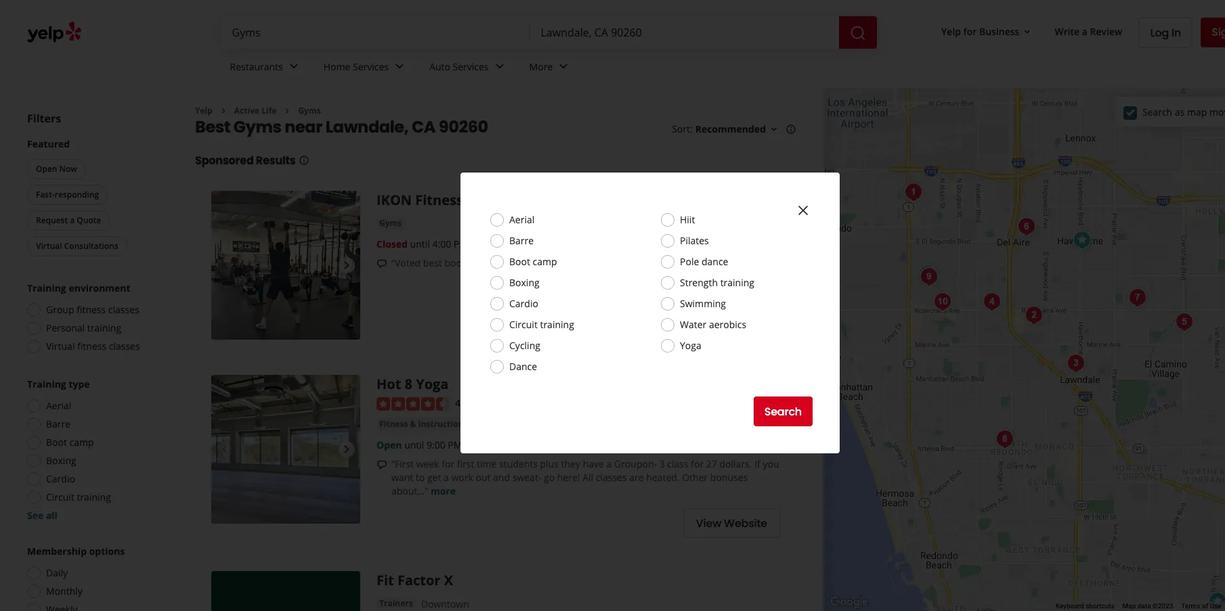 Task type: locate. For each thing, give the bounding box(es) containing it.
open for open until 9:00 pm
[[377, 439, 402, 452]]

out
[[476, 471, 491, 484]]

0 vertical spatial fitness
[[415, 191, 463, 210]]

24 chevron down v2 image inside home services link
[[391, 59, 408, 75]]

barre inside search dialog
[[509, 234, 534, 247]]

active life link
[[234, 105, 277, 116]]

first
[[457, 458, 474, 471]]

1 vertical spatial cardio
[[46, 473, 75, 486]]

hot
[[377, 375, 401, 394]]

services right auto
[[453, 60, 489, 73]]

0 horizontal spatial search
[[764, 404, 802, 420]]

2 vertical spatial classes
[[596, 471, 627, 484]]

gyms left 16 chevron right v2 image
[[234, 116, 281, 138]]

1 horizontal spatial gyms link
[[377, 217, 405, 231]]

0 horizontal spatial services
[[353, 60, 389, 73]]

barre up gym
[[509, 234, 534, 247]]

gyms right 16 chevron right v2 image
[[298, 105, 321, 116]]

24 chevron down v2 image inside more link
[[556, 59, 572, 75]]

1 horizontal spatial boot
[[509, 255, 530, 268]]

0 vertical spatial slideshow element
[[211, 191, 360, 340]]

1 vertical spatial boxing
[[46, 454, 76, 467]]

boxing
[[509, 276, 540, 289], [46, 454, 76, 467]]

request information button
[[646, 281, 780, 311]]

1 services from the left
[[353, 60, 389, 73]]

2 vertical spatial option group
[[23, 545, 168, 612]]

0 horizontal spatial boot
[[46, 436, 67, 449]]

1 vertical spatial aerial
[[46, 400, 71, 412]]

0 horizontal spatial hot 8 yoga image
[[211, 375, 360, 524]]

0 horizontal spatial fitness
[[379, 419, 408, 430]]

ikon fitness
[[377, 191, 463, 210]]

open now button
[[27, 159, 86, 179]]

1 vertical spatial pm
[[448, 439, 462, 452]]

boot camp inside search dialog
[[509, 255, 557, 268]]

until for fitness
[[410, 238, 430, 251]]

results
[[256, 153, 296, 169]]

0 horizontal spatial aerial
[[46, 400, 71, 412]]

request inside "request a quote" button
[[36, 215, 68, 226]]

aerobics
[[709, 318, 746, 331]]

1 vertical spatial virtual
[[46, 340, 75, 353]]

0 vertical spatial camp
[[533, 255, 557, 268]]

yelp for business
[[941, 25, 1020, 38]]

1 vertical spatial camp
[[69, 436, 94, 449]]

24 chevron down v2 image right more
[[556, 59, 572, 75]]

0 vertical spatial gyms link
[[298, 105, 321, 116]]

0 horizontal spatial cardio
[[46, 473, 75, 486]]

24 chevron down v2 image for home services
[[391, 59, 408, 75]]

next image left 16 speech v2 image
[[339, 258, 355, 274]]

circuit training inside search dialog
[[509, 318, 574, 331]]

1 horizontal spatial services
[[453, 60, 489, 73]]

1 horizontal spatial open
[[377, 439, 402, 452]]

services inside auto services link
[[453, 60, 489, 73]]

0 vertical spatial previous image
[[217, 258, 233, 274]]

training for group fitness classes
[[27, 282, 66, 295]]

0 horizontal spatial camp
[[69, 436, 94, 449]]

16 info v2 image
[[786, 124, 796, 135], [298, 155, 309, 166]]

virtual down "request a quote" button on the left top
[[36, 240, 62, 252]]

0 vertical spatial hot 8 yoga image
[[914, 261, 941, 289]]

dance
[[702, 255, 728, 268]]

boxing inside search dialog
[[509, 276, 540, 289]]

sig
[[1212, 24, 1225, 40]]

0 vertical spatial boot camp
[[509, 255, 557, 268]]

now
[[59, 163, 77, 175]]

1 vertical spatial boot
[[46, 436, 67, 449]]

open up 16 speech v2 icon
[[377, 439, 402, 452]]

24 chevron down v2 image right "auto services"
[[491, 59, 508, 75]]

yelp left the business
[[941, 25, 961, 38]]

x
[[444, 572, 453, 590]]

fitness & instruction button
[[377, 418, 466, 431]]

1 vertical spatial yelp
[[195, 105, 213, 116]]

1 vertical spatial fitness
[[77, 303, 106, 316]]

sig link
[[1201, 18, 1225, 47]]

24 chevron down v2 image
[[286, 59, 302, 75], [391, 59, 408, 75], [491, 59, 508, 75], [556, 59, 572, 75]]

1 slideshow element from the top
[[211, 191, 360, 340]]

1 vertical spatial training
[[27, 378, 66, 391]]

for left first
[[442, 458, 455, 471]]

here!
[[557, 471, 580, 484]]

gyms
[[298, 105, 321, 116], [234, 116, 281, 138], [379, 218, 402, 229]]

0 vertical spatial pm
[[454, 238, 468, 251]]

0 horizontal spatial open
[[36, 163, 57, 175]]

more
[[431, 485, 456, 498]]

boxing up all
[[46, 454, 76, 467]]

0 vertical spatial barre
[[509, 234, 534, 247]]

&
[[410, 419, 416, 430]]

1 vertical spatial slideshow element
[[211, 375, 360, 524]]

fitness down personal training
[[77, 340, 106, 353]]

24 chevron down v2 image for auto services
[[491, 59, 508, 75]]

1 horizontal spatial boot camp
[[509, 255, 557, 268]]

yelp inside button
[[941, 25, 961, 38]]

for up other
[[691, 458, 704, 471]]

a left quote
[[70, 215, 75, 226]]

type
[[69, 378, 90, 391]]

sponsored results
[[195, 153, 296, 169]]

1 vertical spatial gyms link
[[377, 217, 405, 231]]

training
[[720, 276, 754, 289], [540, 318, 574, 331], [87, 322, 121, 335], [77, 491, 111, 504]]

search as map mov
[[1142, 105, 1225, 118]]

0 vertical spatial classes
[[108, 303, 139, 316]]

best
[[423, 257, 442, 270]]

as
[[1175, 105, 1185, 118]]

gyms link
[[298, 105, 321, 116], [377, 217, 405, 231]]

24 chevron down v2 image right restaurants
[[286, 59, 302, 75]]

aerial inside search dialog
[[509, 213, 535, 226]]

fitness inside fitness & instruction button
[[379, 419, 408, 430]]

hot 8 yoga image inside map region
[[914, 261, 941, 289]]

services right 'home'
[[353, 60, 389, 73]]

week
[[416, 458, 439, 471]]

1 horizontal spatial search
[[1142, 105, 1172, 118]]

virtual down personal
[[46, 340, 75, 353]]

open inside button
[[36, 163, 57, 175]]

2 slideshow element from the top
[[211, 375, 360, 524]]

1 vertical spatial circuit training
[[46, 491, 111, 504]]

search left as
[[1142, 105, 1172, 118]]

next image
[[339, 258, 355, 274], [339, 442, 355, 458]]

trainers button
[[377, 597, 416, 611]]

groupon-
[[614, 458, 657, 471]]

1 horizontal spatial fitness
[[415, 191, 463, 210]]

cardio down gym
[[509, 297, 538, 310]]

fitness up personal training
[[77, 303, 106, 316]]

1 vertical spatial previous image
[[217, 442, 233, 458]]

0 vertical spatial boot
[[509, 255, 530, 268]]

0 vertical spatial circuit training
[[509, 318, 574, 331]]

1 vertical spatial classes
[[109, 340, 140, 353]]

anytime fitness image
[[900, 179, 927, 206]]

hot 8 yoga link
[[377, 375, 449, 394]]

cardio
[[509, 297, 538, 310], [46, 473, 75, 486]]

map
[[1123, 603, 1136, 610]]

1 vertical spatial barre
[[46, 418, 71, 431]]

boot down training type
[[46, 436, 67, 449]]

request down fast-
[[36, 215, 68, 226]]

0 vertical spatial circuit
[[509, 318, 538, 331]]

request information
[[659, 288, 767, 304]]

1 horizontal spatial aerial
[[509, 213, 535, 226]]

equinox south bay image
[[978, 289, 1005, 316]]

gyms link up closed
[[377, 217, 405, 231]]

yelp left 16 chevron right v2 icon at the left of page
[[195, 105, 213, 116]]

0 horizontal spatial boot camp
[[46, 436, 94, 449]]

16 speech v2 image
[[377, 460, 387, 471]]

fast-responding button
[[27, 185, 108, 205]]

0 vertical spatial virtual
[[36, 240, 62, 252]]

services inside home services link
[[353, 60, 389, 73]]

previous image
[[217, 258, 233, 274], [217, 442, 233, 458]]

pm
[[454, 238, 468, 251], [448, 439, 462, 452]]

closed
[[377, 238, 408, 251]]

0 vertical spatial option group
[[23, 282, 168, 358]]

1 horizontal spatial cardio
[[509, 297, 538, 310]]

None search field
[[221, 16, 879, 49]]

terms of use
[[1181, 603, 1222, 610]]

0 vertical spatial training
[[27, 282, 66, 295]]

pm right 4:00
[[454, 238, 468, 251]]

other
[[682, 471, 708, 484]]

1 horizontal spatial ikon fitness image
[[1204, 589, 1225, 612]]

for
[[964, 25, 977, 38], [442, 458, 455, 471], [691, 458, 704, 471]]

options
[[89, 545, 125, 558]]

©2023
[[1153, 603, 1173, 610]]

ikon fitness image inside map region
[[1204, 589, 1225, 612]]

option group containing training type
[[23, 378, 168, 523]]

0 horizontal spatial ikon fitness image
[[211, 191, 360, 340]]

about…"
[[391, 485, 428, 498]]

virtual inside button
[[36, 240, 62, 252]]

1 training from the top
[[27, 282, 66, 295]]

search for search
[[764, 404, 802, 420]]

gyms link right 16 chevron right v2 image
[[298, 105, 321, 116]]

option group
[[23, 282, 168, 358], [23, 378, 168, 523], [23, 545, 168, 612]]

request a quote button
[[27, 211, 110, 231]]

virtual for virtual consultations
[[36, 240, 62, 252]]

circuit training
[[509, 318, 574, 331], [46, 491, 111, 504]]

24 chevron down v2 image left auto
[[391, 59, 408, 75]]

fitness for virtual fitness classes
[[77, 340, 106, 353]]

camp
[[533, 255, 557, 268], [69, 436, 94, 449]]

search image
[[850, 25, 866, 41]]

pm right 9:00
[[448, 439, 462, 452]]

pole
[[680, 255, 699, 268]]

training
[[27, 282, 66, 295], [27, 378, 66, 391]]

pilates
[[680, 234, 709, 247]]

yoga right 8
[[416, 375, 449, 394]]

fitness left gym
[[492, 257, 521, 270]]

game time strength gts - redondo beach image
[[991, 426, 1018, 453]]

fitness up 4:00
[[415, 191, 463, 210]]

circuit training up cycling
[[509, 318, 574, 331]]

services
[[353, 60, 389, 73], [453, 60, 489, 73]]

90260
[[439, 116, 488, 138]]

circuit up cycling
[[509, 318, 538, 331]]

1 24 chevron down v2 image from the left
[[286, 59, 302, 75]]

hot 8 yoga
[[377, 375, 449, 394]]

classes down personal training
[[109, 340, 140, 353]]

1 next image from the top
[[339, 258, 355, 274]]

1 horizontal spatial hot 8 yoga image
[[914, 261, 941, 289]]

request inside request information button
[[659, 288, 702, 304]]

request a quote
[[36, 215, 101, 226]]

0 vertical spatial yelp
[[941, 25, 961, 38]]

0 vertical spatial search
[[1142, 105, 1172, 118]]

2 24 chevron down v2 image from the left
[[391, 59, 408, 75]]

hot 8 yoga image
[[914, 261, 941, 289], [211, 375, 360, 524]]

0 vertical spatial next image
[[339, 258, 355, 274]]

boot left in
[[509, 255, 530, 268]]

1 vertical spatial until
[[404, 439, 424, 452]]

1 horizontal spatial barre
[[509, 234, 534, 247]]

3 24 chevron down v2 image from the left
[[491, 59, 508, 75]]

1 vertical spatial circuit
[[46, 491, 74, 504]]

aerial down training type
[[46, 400, 71, 412]]

1 horizontal spatial camp
[[533, 255, 557, 268]]

2 option group from the top
[[23, 378, 168, 523]]

training up cycling
[[540, 318, 574, 331]]

bootcamp
[[445, 257, 490, 270]]

0 horizontal spatial circuit
[[46, 491, 74, 504]]

0 vertical spatial ikon fitness image
[[211, 191, 360, 340]]

request up water
[[659, 288, 702, 304]]

search inside button
[[764, 404, 802, 420]]

4:00
[[432, 238, 451, 251]]

training up virtual fitness classes
[[87, 322, 121, 335]]

until down &
[[404, 439, 424, 452]]

16 speech v2 image
[[377, 259, 387, 270]]

24 chevron down v2 image for restaurants
[[286, 59, 302, 75]]

1 vertical spatial option group
[[23, 378, 168, 523]]

view
[[696, 516, 721, 531]]

boot camp right "bootcamp"
[[509, 255, 557, 268]]

0 vertical spatial request
[[36, 215, 68, 226]]

cardio inside option group
[[46, 473, 75, 486]]

1 horizontal spatial request
[[659, 288, 702, 304]]

1 vertical spatial fitness
[[379, 419, 408, 430]]

classes down have
[[596, 471, 627, 484]]

0 horizontal spatial gyms link
[[298, 105, 321, 116]]

slideshow element
[[211, 191, 360, 340], [211, 375, 360, 524]]

cardio up all
[[46, 473, 75, 486]]

2 training from the top
[[27, 378, 66, 391]]

0 vertical spatial aerial
[[509, 213, 535, 226]]

fitness left &
[[379, 419, 408, 430]]

next image left "first
[[339, 442, 355, 458]]

plus
[[540, 458, 559, 471]]

3
[[659, 458, 665, 471]]

pm for ikon fitness
[[454, 238, 468, 251]]

keyboard shortcuts button
[[1056, 602, 1114, 612]]

time
[[477, 458, 497, 471]]

1 vertical spatial boot camp
[[46, 436, 94, 449]]

1 vertical spatial request
[[659, 288, 702, 304]]

1 vertical spatial next image
[[339, 442, 355, 458]]

see
[[27, 509, 44, 522]]

for left the business
[[964, 25, 977, 38]]

0 vertical spatial yoga
[[680, 339, 701, 352]]

home services
[[324, 60, 389, 73]]

2 horizontal spatial gyms
[[379, 218, 402, 229]]

yoga inside search dialog
[[680, 339, 701, 352]]

open until 9:00 pm
[[377, 439, 462, 452]]

in
[[545, 257, 553, 270]]

ikon
[[377, 191, 412, 210]]

4 24 chevron down v2 image from the left
[[556, 59, 572, 75]]

24 chevron down v2 image inside auto services link
[[491, 59, 508, 75]]

a inside write a review link
[[1082, 25, 1088, 38]]

3 option group from the top
[[23, 545, 168, 612]]

1 horizontal spatial for
[[691, 458, 704, 471]]

boxing down gym
[[509, 276, 540, 289]]

featured group
[[24, 137, 168, 259]]

yoga down water
[[680, 339, 701, 352]]

lawndale,
[[326, 116, 409, 138]]

membership options
[[27, 545, 125, 558]]

0 horizontal spatial circuit training
[[46, 491, 111, 504]]

mov
[[1210, 105, 1225, 118]]

see all
[[27, 509, 58, 522]]

personal
[[46, 322, 85, 335]]

barre down training type
[[46, 418, 71, 431]]

view website link
[[683, 509, 780, 538]]

circuit up all
[[46, 491, 74, 504]]

use
[[1210, 603, 1222, 610]]

search up you
[[764, 404, 802, 420]]

a right "write"
[[1082, 25, 1088, 38]]

until left 4:00
[[410, 238, 430, 251]]

training left type at the bottom
[[27, 378, 66, 391]]

quote
[[77, 215, 101, 226]]

0 horizontal spatial 16 info v2 image
[[298, 155, 309, 166]]

fitness & instruction link
[[377, 418, 466, 431]]

1 option group from the top
[[23, 282, 168, 358]]

2 next image from the top
[[339, 442, 355, 458]]

open left the now
[[36, 163, 57, 175]]

circuit training up all
[[46, 491, 111, 504]]

more
[[529, 60, 553, 73]]

2 vertical spatial fitness
[[77, 340, 106, 353]]

0 vertical spatial open
[[36, 163, 57, 175]]

1 vertical spatial ikon fitness image
[[1204, 589, 1225, 612]]

a inside "request a quote" button
[[70, 215, 75, 226]]

0 vertical spatial boxing
[[509, 276, 540, 289]]

ikon fitness image
[[211, 191, 360, 340], [1204, 589, 1225, 612]]

boot camp down type at the bottom
[[46, 436, 94, 449]]

24 chevron down v2 image inside restaurants link
[[286, 59, 302, 75]]

0 horizontal spatial request
[[36, 215, 68, 226]]

group
[[46, 303, 74, 316]]

gym
[[524, 257, 542, 270]]

1 vertical spatial hot 8 yoga image
[[211, 375, 360, 524]]

1 horizontal spatial circuit
[[509, 318, 538, 331]]

classes
[[108, 303, 139, 316], [109, 340, 140, 353], [596, 471, 627, 484]]

2 services from the left
[[453, 60, 489, 73]]

heated.
[[646, 471, 680, 484]]

0 vertical spatial cardio
[[509, 297, 538, 310]]

1 vertical spatial 16 info v2 image
[[298, 155, 309, 166]]

virtual inside option group
[[46, 340, 75, 353]]

option group containing membership options
[[23, 545, 168, 612]]

la fitness image
[[1020, 302, 1047, 329]]

terms
[[1181, 603, 1200, 610]]

2 horizontal spatial for
[[964, 25, 977, 38]]

1 horizontal spatial yelp
[[941, 25, 961, 38]]

gyms inside button
[[379, 218, 402, 229]]

classes down environment
[[108, 303, 139, 316]]

0 horizontal spatial barre
[[46, 418, 71, 431]]

search for search as map mov
[[1142, 105, 1172, 118]]

1 previous image from the top
[[217, 258, 233, 274]]

0 vertical spatial 16 info v2 image
[[786, 124, 796, 135]]

aerial up gym
[[509, 213, 535, 226]]

training down dance
[[720, 276, 754, 289]]

training up group
[[27, 282, 66, 295]]

1 vertical spatial open
[[377, 439, 402, 452]]

swimming
[[680, 297, 726, 310]]

fit factor x link
[[377, 572, 453, 590]]

0 horizontal spatial boxing
[[46, 454, 76, 467]]

2 previous image from the top
[[217, 442, 233, 458]]

gyms up closed
[[379, 218, 402, 229]]

1 horizontal spatial yoga
[[680, 339, 701, 352]]



Task type: describe. For each thing, give the bounding box(es) containing it.
a right have
[[606, 458, 612, 471]]

search dialog
[[0, 0, 1225, 612]]

map region
[[764, 0, 1225, 612]]

a right get
[[444, 471, 449, 484]]

16 chevron down v2 image
[[1022, 26, 1033, 37]]

water
[[680, 318, 707, 331]]

log in link
[[1139, 18, 1193, 47]]

body by quilz image
[[1068, 227, 1095, 254]]

16 chevron right v2 image
[[282, 106, 293, 116]]

full circle athletics image
[[1062, 350, 1089, 377]]

training for aerial
[[27, 378, 66, 391]]

open for open now
[[36, 163, 57, 175]]

fitness for group fitness classes
[[77, 303, 106, 316]]

you
[[763, 458, 779, 471]]

fast-
[[36, 189, 55, 200]]

request for request information
[[659, 288, 702, 304]]

yelp for business button
[[936, 19, 1039, 44]]

they
[[561, 458, 580, 471]]

barre inside option group
[[46, 418, 71, 431]]

write
[[1055, 25, 1080, 38]]

cardio inside search dialog
[[509, 297, 538, 310]]

get
[[427, 471, 441, 484]]

boxing inside option group
[[46, 454, 76, 467]]

environment
[[69, 282, 130, 295]]

16 chevron right v2 image
[[218, 106, 229, 116]]

business categories element
[[219, 49, 1225, 88]]

4.3 star rating image
[[377, 398, 450, 411]]

gyms button
[[377, 217, 405, 231]]

request for request a quote
[[36, 215, 68, 226]]

virtual fitness classes
[[46, 340, 140, 353]]

previous image for hot 8 yoga
[[217, 442, 233, 458]]

fitness & instruction
[[379, 419, 463, 430]]

search button
[[754, 397, 813, 427]]

services for home services
[[353, 60, 389, 73]]

strength training
[[680, 276, 754, 289]]

review
[[1090, 25, 1123, 38]]

slideshow element for ikon
[[211, 191, 360, 340]]

bonuses
[[710, 471, 748, 484]]

write a review
[[1055, 25, 1123, 38]]

close image
[[795, 202, 811, 219]]

consultations
[[64, 240, 118, 252]]

boot camp inside option group
[[46, 436, 94, 449]]

students
[[499, 458, 538, 471]]

open now
[[36, 163, 77, 175]]

and
[[493, 471, 510, 484]]

aerial inside option group
[[46, 400, 71, 412]]

membership
[[27, 545, 87, 558]]

boot inside option group
[[46, 436, 67, 449]]

life
[[262, 105, 277, 116]]

near
[[285, 116, 322, 138]]

fit
[[377, 572, 394, 590]]

option group containing training environment
[[23, 282, 168, 358]]

0 vertical spatial fitness
[[492, 257, 521, 270]]

to
[[416, 471, 425, 484]]

yelp for yelp link
[[195, 105, 213, 116]]

auto
[[429, 60, 450, 73]]

active life
[[234, 105, 277, 116]]

training type
[[27, 378, 90, 391]]

cycling
[[509, 339, 540, 352]]

code 3 athletics hawthorne image
[[1124, 284, 1151, 312]]

all
[[583, 471, 593, 484]]

fit factor x
[[377, 572, 453, 590]]

sort:
[[672, 123, 693, 136]]

fuerza gym image
[[1171, 309, 1198, 336]]

circuit training inside option group
[[46, 491, 111, 504]]

27
[[706, 458, 717, 471]]

active
[[234, 105, 259, 116]]

pm for hot 8 yoga
[[448, 439, 462, 452]]

responding
[[55, 189, 99, 200]]

more link
[[518, 49, 583, 88]]

have
[[583, 458, 604, 471]]

restaurants link
[[219, 49, 313, 88]]

ca
[[412, 116, 436, 138]]

camp inside option group
[[69, 436, 94, 449]]

classes inside "first week for first time students plus they have a groupon- 3 class for 27 dollars. if you want to get a work out and sweat- go here! all classes are heated. other bonuses about…"
[[596, 471, 627, 484]]

"first
[[391, 458, 414, 471]]

previous image for ikon fitness
[[217, 258, 233, 274]]

write a review link
[[1049, 19, 1128, 44]]

information
[[705, 288, 767, 304]]

sponsored
[[195, 153, 254, 169]]

0 horizontal spatial gyms
[[234, 116, 281, 138]]

boot inside search dialog
[[509, 255, 530, 268]]

0 horizontal spatial yoga
[[416, 375, 449, 394]]

daily
[[46, 567, 68, 580]]

best
[[195, 116, 230, 138]]

shortcuts
[[1086, 603, 1114, 610]]

8
[[405, 375, 412, 394]]

training environment
[[27, 282, 130, 295]]

training up options
[[77, 491, 111, 504]]

strength
[[680, 276, 718, 289]]

next image for hot
[[339, 442, 355, 458]]

more link
[[431, 485, 456, 498]]

24 chevron down v2 image for more
[[556, 59, 572, 75]]

yelp for yelp for business
[[941, 25, 961, 38]]

classes for virtual fitness classes
[[109, 340, 140, 353]]

classes for group fitness classes
[[108, 303, 139, 316]]

1 horizontal spatial gyms
[[298, 105, 321, 116]]

closed until 4:00 pm
[[377, 238, 468, 251]]

group fitness classes
[[46, 303, 139, 316]]

in
[[1172, 25, 1181, 40]]

"first week for first time students plus they have a groupon- 3 class for 27 dollars. if you want to get a work out and sweat- go here! all classes are heated. other bonuses about…"
[[391, 458, 779, 498]]

24 hour fitness - manhattan beach image
[[929, 289, 956, 316]]

circuit inside option group
[[46, 491, 74, 504]]

camp inside search dialog
[[533, 255, 557, 268]]

for inside button
[[964, 25, 977, 38]]

slideshow element for hot
[[211, 375, 360, 524]]

google image
[[827, 594, 872, 612]]

filters
[[27, 111, 61, 126]]

see all button
[[27, 509, 58, 522]]

map
[[1187, 105, 1207, 118]]

next image for ikon
[[339, 258, 355, 274]]

view website
[[696, 516, 767, 531]]

personal training
[[46, 322, 121, 335]]

virtual for virtual fitness classes
[[46, 340, 75, 353]]

auto services link
[[419, 49, 518, 88]]

circuit inside search dialog
[[509, 318, 538, 331]]

home services link
[[313, 49, 419, 88]]

want
[[391, 471, 413, 484]]

featured
[[27, 137, 70, 150]]

coast fitness image
[[1013, 213, 1040, 240]]

instruction
[[418, 419, 463, 430]]

go
[[544, 471, 555, 484]]

0 horizontal spatial for
[[442, 458, 455, 471]]

downtown
[[421, 598, 469, 611]]

torrance!"
[[556, 257, 601, 270]]

"voted
[[391, 257, 421, 270]]

terms of use link
[[1181, 603, 1222, 610]]

until for 8
[[404, 439, 424, 452]]

barry's south bay image
[[915, 263, 942, 291]]

services for auto services
[[453, 60, 489, 73]]

1 horizontal spatial 16 info v2 image
[[786, 124, 796, 135]]

yelp link
[[195, 105, 213, 116]]

all
[[46, 509, 58, 522]]



Task type: vqa. For each thing, say whether or not it's contained in the screenshot.
Request Information's Request
yes



